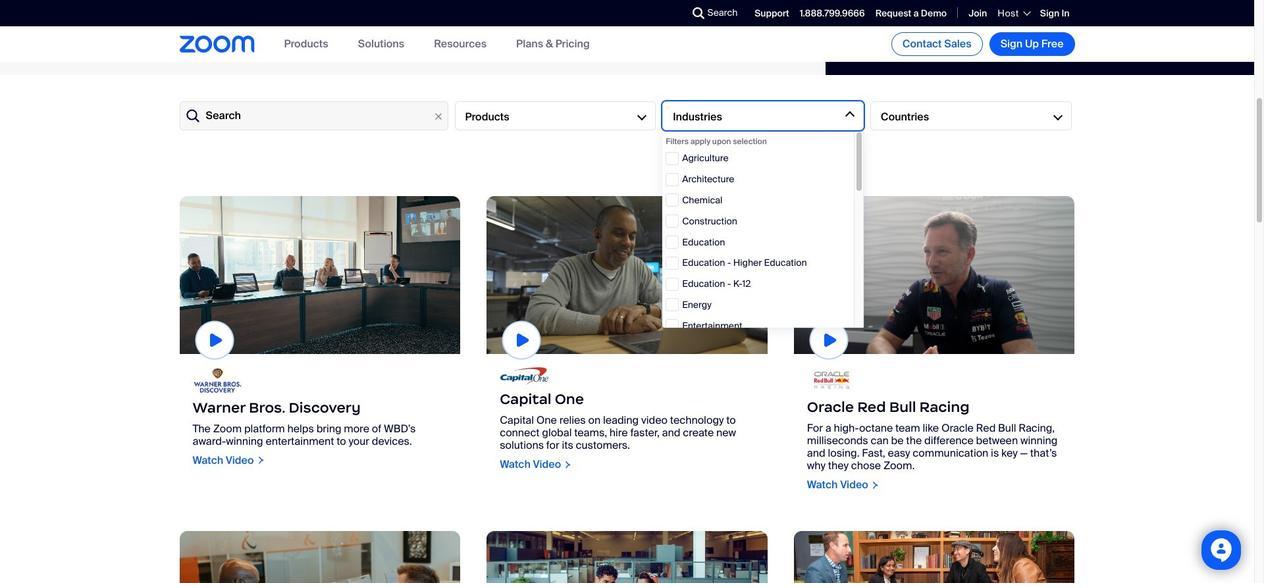 Task type: describe. For each thing, give the bounding box(es) containing it.
1 vertical spatial warner bros. discovery image
[[193, 368, 242, 394]]

red bull image
[[808, 368, 857, 394]]

0 vertical spatial warner bros. discovery image
[[180, 196, 461, 354]]



Task type: locate. For each thing, give the bounding box(es) containing it.
zoom logo image
[[180, 36, 255, 53]]

None search field
[[645, 3, 696, 24]]

oracle red bull racing image
[[794, 196, 1076, 354]]

search image
[[693, 7, 705, 19], [693, 7, 705, 19]]

capital one user image
[[487, 196, 768, 354]]

capitalone image
[[500, 368, 550, 385]]

warner bros. discovery image
[[180, 196, 461, 354], [193, 368, 242, 394]]

None text field
[[180, 101, 448, 130]]

clear search image
[[431, 109, 446, 124]]



Task type: vqa. For each thing, say whether or not it's contained in the screenshot.
rightmost intelligence
no



